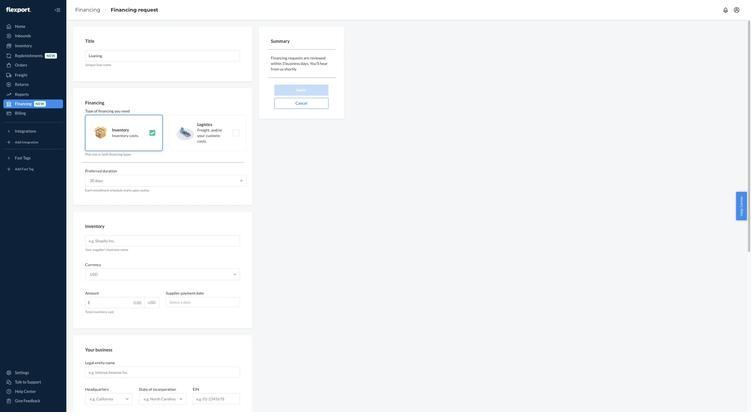 Task type: describe. For each thing, give the bounding box(es) containing it.
within
[[271, 61, 282, 66]]

shortly.
[[285, 67, 297, 71]]

duration
[[103, 169, 117, 174]]

title
[[85, 38, 94, 44]]

legal
[[85, 361, 94, 366]]

e.g. March 2023 inventory top-up field
[[85, 50, 240, 61]]

financing request link
[[111, 7, 158, 13]]

loan
[[96, 63, 103, 67]]

inventory inventory costs.
[[112, 128, 139, 138]]

orders
[[15, 63, 27, 68]]

e.g. for e.g. california
[[90, 397, 96, 402]]

talk to support
[[15, 380, 41, 385]]

unique
[[85, 63, 96, 67]]

financing request
[[111, 7, 158, 13]]

types
[[123, 153, 131, 157]]

headquarters
[[85, 388, 109, 392]]

name for legal entity name
[[106, 361, 115, 366]]

help center button
[[737, 192, 748, 221]]

your business
[[85, 348, 112, 353]]

days
[[95, 179, 103, 183]]

reviewed
[[310, 56, 326, 60]]

customs
[[206, 134, 220, 138]]

settings
[[15, 371, 29, 376]]

of for type
[[94, 109, 98, 114]]

3
[[283, 61, 285, 66]]

1 vertical spatial name
[[120, 248, 128, 252]]

tags
[[23, 156, 31, 161]]

0.00 text field
[[86, 298, 145, 309]]

preferred duration
[[85, 169, 117, 174]]

reports link
[[3, 90, 63, 99]]

or
[[98, 153, 101, 157]]

help center link
[[3, 388, 63, 397]]

give feedback
[[15, 399, 40, 404]]

inventory up supplier's at the bottom
[[85, 224, 105, 229]]

business inside financing requests are reviewed within 3 business days. you'll hear from us shortly.
[[286, 61, 300, 66]]

pick one or both financing types
[[85, 153, 131, 157]]

need
[[121, 109, 130, 114]]

e.g. Shopify Inc. field
[[85, 236, 240, 247]]

e.g. 01-2345678 text field
[[193, 394, 240, 405]]

add integration link
[[3, 138, 63, 147]]

1 vertical spatial financing
[[109, 153, 123, 157]]

integrations button
[[3, 127, 63, 136]]

costs. inside inventory inventory costs.
[[129, 134, 139, 138]]

e.g. Intense Incense inc. field
[[85, 367, 240, 378]]

your for your supplier's business name
[[85, 248, 92, 252]]

inventory
[[93, 310, 107, 315]]

new for financing
[[36, 102, 44, 106]]

from
[[271, 67, 279, 71]]

state
[[139, 388, 148, 392]]

replenishments
[[15, 53, 43, 58]]

of for state
[[149, 388, 152, 392]]

summary
[[271, 38, 290, 44]]

center inside button
[[740, 196, 745, 208]]

home
[[15, 24, 25, 29]]

amount
[[85, 291, 99, 296]]

add fast tag
[[15, 167, 34, 171]]

each
[[85, 189, 92, 193]]

1 vertical spatial usd
[[148, 301, 156, 305]]

fast tags
[[15, 156, 31, 161]]

feedback
[[24, 399, 40, 404]]

open account menu image
[[734, 7, 741, 13]]

add fast tag link
[[3, 165, 63, 174]]

pick
[[85, 153, 91, 157]]

flexport logo image
[[6, 7, 31, 13]]

help inside button
[[740, 209, 745, 216]]

$
[[88, 301, 90, 305]]

e.g. north carolina
[[144, 397, 176, 402]]

inventory link
[[3, 42, 63, 50]]

integration
[[22, 140, 38, 145]]

entity
[[95, 361, 105, 366]]

fast tags button
[[3, 154, 63, 163]]

california
[[96, 397, 113, 402]]

30
[[90, 179, 94, 183]]

inbounds link
[[3, 32, 63, 40]]

returns link
[[3, 80, 63, 89]]

ein
[[193, 388, 199, 392]]

inventory inside 'link'
[[15, 43, 32, 48]]

hear
[[320, 61, 328, 66]]

select
[[170, 300, 180, 305]]

e.g. for e.g. north carolina
[[144, 397, 149, 402]]

give
[[15, 399, 23, 404]]

support
[[27, 380, 41, 385]]

to
[[23, 380, 26, 385]]

us
[[280, 67, 284, 71]]

supplier payment date
[[166, 291, 204, 296]]

add for add integration
[[15, 140, 21, 145]]

unique loan name
[[85, 63, 111, 67]]

inventory up types on the top
[[112, 134, 129, 138]]

inbounds
[[15, 33, 31, 38]]

outlay
[[140, 189, 150, 193]]

your supplier's business name
[[85, 248, 128, 252]]

freight
[[15, 73, 27, 78]]

payment
[[181, 291, 196, 296]]

1 vertical spatial help center
[[15, 390, 36, 395]]

a
[[181, 300, 183, 305]]

1 vertical spatial fast
[[22, 167, 28, 171]]



Task type: vqa. For each thing, say whether or not it's contained in the screenshot.
Learn associated with Learn more .
no



Task type: locate. For each thing, give the bounding box(es) containing it.
0 vertical spatial financing
[[98, 109, 114, 114]]

requests
[[288, 56, 303, 60]]

e.g. left north at the left
[[144, 397, 149, 402]]

0 horizontal spatial center
[[24, 390, 36, 395]]

0 horizontal spatial costs.
[[129, 134, 139, 138]]

inventory
[[15, 43, 32, 48], [112, 128, 129, 133], [112, 134, 129, 138], [85, 224, 105, 229]]

select a date
[[170, 300, 191, 305]]

financing
[[98, 109, 114, 114], [109, 153, 123, 157]]

financing inside financing requests are reviewed within 3 business days. you'll hear from us shortly.
[[271, 56, 288, 60]]

1 vertical spatial help
[[15, 390, 23, 395]]

upon
[[132, 189, 140, 193]]

0 vertical spatial help center
[[740, 196, 745, 216]]

1 vertical spatial add
[[15, 167, 21, 171]]

1 vertical spatial new
[[36, 102, 44, 106]]

your up legal
[[85, 348, 95, 353]]

30 days
[[90, 179, 103, 183]]

talk
[[15, 380, 22, 385]]

cancel button
[[275, 98, 329, 109]]

0 vertical spatial new
[[47, 54, 55, 58]]

name right loan
[[103, 63, 111, 67]]

of
[[94, 109, 98, 114], [149, 388, 152, 392]]

currency
[[85, 263, 101, 268]]

0 horizontal spatial date
[[183, 300, 191, 305]]

new down reports link on the left top of page
[[36, 102, 44, 106]]

financing requests are reviewed within 3 business days. you'll hear from us shortly.
[[271, 56, 328, 71]]

0 horizontal spatial usd
[[90, 273, 98, 277]]

help center
[[740, 196, 745, 216], [15, 390, 36, 395]]

date right a
[[183, 300, 191, 305]]

add left integration
[[15, 140, 21, 145]]

incorporation
[[153, 388, 176, 392]]

add inside "add integration" link
[[15, 140, 21, 145]]

total
[[85, 310, 93, 315]]

talk to support link
[[3, 378, 63, 387]]

0 vertical spatial add
[[15, 140, 21, 145]]

add down fast tags
[[15, 167, 21, 171]]

are
[[304, 56, 309, 60]]

business right supplier's at the bottom
[[107, 248, 120, 252]]

give feedback button
[[3, 397, 63, 406]]

fast left tag at left
[[22, 167, 28, 171]]

business up shortly.
[[286, 61, 300, 66]]

inventory down inbounds
[[15, 43, 32, 48]]

you'll
[[310, 61, 320, 66]]

1 vertical spatial your
[[85, 348, 95, 353]]

0 horizontal spatial of
[[94, 109, 98, 114]]

apply
[[297, 88, 307, 92]]

new
[[47, 54, 55, 58], [36, 102, 44, 106]]

your for your business
[[85, 348, 95, 353]]

costs. left check square icon
[[129, 134, 139, 138]]

reports
[[15, 92, 29, 97]]

2 your from the top
[[85, 348, 95, 353]]

days.
[[301, 61, 310, 66]]

your
[[198, 134, 205, 138]]

1 add from the top
[[15, 140, 21, 145]]

0 horizontal spatial e.g.
[[90, 397, 96, 402]]

check square image
[[149, 130, 156, 137]]

1 vertical spatial of
[[149, 388, 152, 392]]

1 horizontal spatial e.g.
[[144, 397, 149, 402]]

help
[[740, 209, 745, 216], [15, 390, 23, 395]]

0 vertical spatial date
[[196, 291, 204, 296]]

name right entity at the bottom left of page
[[106, 361, 115, 366]]

financing right both
[[109, 153, 123, 157]]

business
[[286, 61, 300, 66], [107, 248, 120, 252], [96, 348, 112, 353]]

2 vertical spatial business
[[96, 348, 112, 353]]

1 horizontal spatial date
[[196, 291, 204, 296]]

2 add from the top
[[15, 167, 21, 171]]

0 vertical spatial fast
[[15, 156, 22, 161]]

schedule
[[110, 189, 123, 193]]

1 horizontal spatial center
[[740, 196, 745, 208]]

1 horizontal spatial costs.
[[198, 139, 207, 144]]

financing
[[75, 7, 100, 13], [111, 7, 137, 13], [271, 56, 288, 60], [85, 100, 104, 105], [15, 102, 32, 106]]

center
[[740, 196, 745, 208], [24, 390, 36, 395]]

0 horizontal spatial new
[[36, 102, 44, 106]]

supplier
[[166, 291, 180, 296]]

1 e.g. from the left
[[90, 397, 96, 402]]

1 vertical spatial date
[[183, 300, 191, 305]]

logistics freight, and/or your customs costs.
[[198, 122, 223, 144]]

0 vertical spatial costs.
[[129, 134, 139, 138]]

type
[[85, 109, 93, 114]]

0 vertical spatial of
[[94, 109, 98, 114]]

2 e.g. from the left
[[144, 397, 149, 402]]

breadcrumbs navigation
[[71, 2, 163, 18]]

both
[[102, 153, 109, 157]]

0 vertical spatial your
[[85, 248, 92, 252]]

1 horizontal spatial new
[[47, 54, 55, 58]]

billing link
[[3, 109, 63, 118]]

help center inside button
[[740, 196, 745, 216]]

0 horizontal spatial help center
[[15, 390, 36, 395]]

one
[[92, 153, 98, 157]]

add integration
[[15, 140, 38, 145]]

costs.
[[129, 134, 139, 138], [198, 139, 207, 144]]

installment
[[93, 189, 109, 193]]

new up "orders" "link"
[[47, 54, 55, 58]]

supplier's
[[93, 248, 107, 252]]

1 horizontal spatial usd
[[148, 301, 156, 305]]

2 vertical spatial name
[[106, 361, 115, 366]]

new for replenishments
[[47, 54, 55, 58]]

of right 'type'
[[94, 109, 98, 114]]

north
[[150, 397, 160, 402]]

date for supplier payment date
[[196, 291, 204, 296]]

0 vertical spatial help
[[740, 209, 745, 216]]

0 vertical spatial usd
[[90, 273, 98, 277]]

usd down currency
[[90, 273, 98, 277]]

fast
[[15, 156, 22, 161], [22, 167, 28, 171]]

carolina
[[161, 397, 176, 402]]

close navigation image
[[54, 7, 61, 13]]

your left supplier's at the bottom
[[85, 248, 92, 252]]

add for add fast tag
[[15, 167, 21, 171]]

financing for financing request
[[111, 7, 137, 13]]

0 vertical spatial business
[[286, 61, 300, 66]]

1 horizontal spatial of
[[149, 388, 152, 392]]

billing
[[15, 111, 26, 116]]

home link
[[3, 22, 63, 31]]

usd left select
[[148, 301, 156, 305]]

you
[[114, 109, 121, 114]]

costs. inside logistics freight, and/or your customs costs.
[[198, 139, 207, 144]]

financing left you
[[98, 109, 114, 114]]

1 your from the top
[[85, 248, 92, 252]]

of right state
[[149, 388, 152, 392]]

cost
[[108, 310, 114, 315]]

state of incorporation
[[139, 388, 176, 392]]

request
[[138, 7, 158, 13]]

financing link
[[75, 7, 100, 13]]

costs. down your
[[198, 139, 207, 144]]

1 horizontal spatial help center
[[740, 196, 745, 216]]

e.g. down headquarters
[[90, 397, 96, 402]]

date right the payment
[[196, 291, 204, 296]]

add inside 'add fast tag' link
[[15, 167, 21, 171]]

type of financing you need
[[85, 109, 130, 114]]

0 vertical spatial name
[[103, 63, 111, 67]]

preferred
[[85, 169, 102, 174]]

0 horizontal spatial help
[[15, 390, 23, 395]]

name right supplier's at the bottom
[[120, 248, 128, 252]]

cancel
[[296, 101, 308, 106]]

starts
[[123, 189, 132, 193]]

tag
[[29, 167, 34, 171]]

date for select a date
[[183, 300, 191, 305]]

inventory down you
[[112, 128, 129, 133]]

financing for the financing link
[[75, 7, 100, 13]]

1 vertical spatial costs.
[[198, 139, 207, 144]]

financing for financing requests are reviewed within 3 business days. you'll hear from us shortly.
[[271, 56, 288, 60]]

fast left tags
[[15, 156, 22, 161]]

each installment schedule starts upon outlay
[[85, 189, 150, 193]]

fast inside dropdown button
[[15, 156, 22, 161]]

1 vertical spatial business
[[107, 248, 120, 252]]

business up legal entity name
[[96, 348, 112, 353]]

open notifications image
[[723, 7, 730, 13]]

and/or
[[211, 128, 223, 133]]

e.g. california
[[90, 397, 113, 402]]

0 vertical spatial center
[[740, 196, 745, 208]]

1 vertical spatial center
[[24, 390, 36, 395]]

e.g.
[[90, 397, 96, 402], [144, 397, 149, 402]]

1 horizontal spatial help
[[740, 209, 745, 216]]

logistics
[[198, 122, 213, 127]]

name for unique loan name
[[103, 63, 111, 67]]



